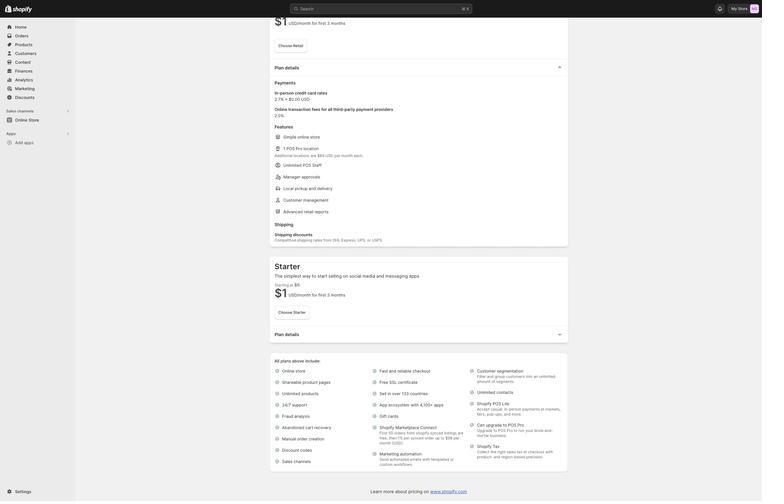 Task type: describe. For each thing, give the bounding box(es) containing it.
3 for starting at $79 $1 usd/month for first 3 months
[[328, 21, 330, 26]]

shopify for shopify marketplace connect
[[380, 425, 395, 430]]

home link
[[4, 23, 72, 31]]

automation
[[400, 452, 422, 457]]

1 horizontal spatial per
[[404, 436, 410, 441]]

unlimited for features
[[284, 163, 302, 168]]

3 for starting at $5 $1 usd/month for first 3 months
[[328, 293, 330, 298]]

1%
[[398, 436, 403, 441]]

can upgrade to pos pro upgrade to pos pro to run your brick-and- mortar business.
[[478, 423, 554, 438]]

choose starter link
[[275, 306, 310, 320]]

delivery
[[317, 186, 333, 191]]

checkout inside shopify tax collect the right sales tax at checkout with product- and region-based precision.
[[529, 450, 545, 455]]

media
[[363, 273, 376, 279]]

mortar
[[478, 433, 490, 438]]

reports
[[315, 209, 329, 214]]

local
[[284, 186, 294, 191]]

express,
[[342, 238, 357, 243]]

of
[[492, 379, 496, 384]]

contacts
[[497, 390, 514, 395]]

add
[[15, 140, 23, 145]]

2 vertical spatial pro
[[507, 428, 513, 433]]

1 vertical spatial sales channels
[[282, 459, 311, 464]]

details for $1
[[285, 65, 299, 70]]

way
[[303, 273, 311, 279]]

sell
[[380, 391, 387, 396]]

shopify image
[[5, 5, 12, 13]]

choose for starting at
[[279, 310, 292, 315]]

person inside shopify pos lite accept casual, in-person payments at markets, fairs, pop-ups, and more.
[[510, 407, 522, 412]]

at inside shopify pos lite accept casual, in-person payments at markets, fairs, pop-ups, and more.
[[541, 407, 545, 412]]

+
[[285, 97, 288, 102]]

learn
[[371, 489, 383, 494]]

finances link
[[4, 67, 72, 75]]

sales inside sales channels button
[[6, 109, 16, 113]]

first
[[380, 431, 388, 436]]

right
[[498, 450, 506, 455]]

management
[[304, 198, 329, 203]]

discounts
[[293, 232, 313, 237]]

usps.
[[372, 238, 383, 243]]

all
[[275, 359, 280, 364]]

shopify tax collect the right sales tax at checkout with product- and region-based precision.
[[478, 444, 554, 460]]

plan for starting at
[[275, 332, 284, 337]]

0 horizontal spatial order
[[298, 437, 308, 442]]

and inside customer segmentation filter and group customers into an unlimited amount of segments.
[[488, 374, 494, 379]]

apps
[[6, 131, 16, 136]]

for inside starting at $5 $1 usd/month for first 3 months
[[312, 293, 318, 298]]

competitive
[[275, 238, 296, 243]]

customers
[[15, 51, 36, 56]]

retail
[[293, 43, 304, 48]]

essentials
[[380, 2, 401, 7]]

fraud
[[282, 414, 294, 419]]

online for online store
[[15, 118, 28, 123]]

app
[[380, 403, 388, 408]]

online.
[[433, 2, 447, 7]]

include:
[[305, 359, 321, 364]]

approvals
[[302, 174, 321, 179]]

run
[[519, 428, 525, 433]]

ups,
[[358, 238, 367, 243]]

plan details for $1
[[275, 65, 299, 70]]

and-
[[545, 428, 554, 433]]

plan for $1
[[275, 65, 284, 70]]

$5
[[295, 282, 300, 288]]

each.
[[354, 153, 364, 158]]

shopify
[[416, 431, 430, 436]]

recovery
[[315, 425, 332, 430]]

fast and reliable checkout
[[380, 369, 431, 374]]

shopify image
[[13, 7, 32, 13]]

content link
[[4, 58, 72, 67]]

2 horizontal spatial apps
[[435, 403, 444, 408]]

all
[[328, 107, 333, 112]]

apps inside starter the simplest way to start selling on social media and messaging apps
[[410, 273, 420, 279]]

fees
[[312, 107, 321, 112]]

analytics link
[[4, 75, 72, 84]]

customer segmentation filter and group customers into an unlimited amount of segments.
[[478, 369, 556, 384]]

1
[[284, 146, 286, 151]]

unlimited products
[[282, 391, 319, 396]]

learn more about pricing on www.shopify.com
[[371, 489, 468, 494]]

at inside starting at $5 $1 usd/month for first 3 months
[[290, 283, 294, 288]]

starting at $79 $1 usd/month for first 3 months
[[275, 10, 346, 28]]

1 vertical spatial store
[[296, 369, 306, 374]]

shipping for shipping discounts competitive shipping rates from dhl express, ups, or usps.
[[275, 232, 292, 237]]

$1 for starting at $5 $1 usd/month for first 3 months
[[275, 286, 288, 300]]

starter inside choose starter link
[[293, 310, 306, 315]]

home
[[15, 25, 27, 30]]

workflows.
[[394, 462, 413, 467]]

brick-
[[535, 428, 545, 433]]

app ecosystem with 4,100+ apps
[[380, 403, 444, 408]]

upgrade
[[478, 428, 493, 433]]

0 horizontal spatial checkout
[[413, 369, 431, 374]]

discount codes
[[282, 448, 312, 453]]

2 horizontal spatial per
[[454, 436, 460, 441]]

products
[[15, 42, 33, 47]]

shipping discounts competitive shipping rates from dhl express, ups, or usps.
[[275, 232, 383, 243]]

settings link
[[4, 488, 72, 496]]

pos for unlimited
[[303, 163, 311, 168]]

unlimited pos staff
[[284, 163, 322, 168]]

2.0%
[[275, 113, 284, 118]]

online for online transaction fees for all third-party payment providers 2.0%
[[275, 107, 288, 112]]

orders
[[15, 33, 28, 38]]

first for starting at $5 $1 usd/month for first 3 months
[[319, 293, 326, 298]]

based
[[515, 455, 526, 460]]

are inside shopify marketplace connect first 50 orders from shopify synced listings are free, then 1% per synced order up to $99 per month (usd).
[[458, 431, 464, 436]]

50
[[389, 431, 394, 436]]

1 horizontal spatial on
[[424, 489, 429, 494]]

send
[[380, 457, 389, 462]]

person inside in-person credit card rates 2.7% + $0.00 usd
[[280, 91, 294, 96]]

shipping for shipping
[[275, 222, 294, 227]]

at right search on the left top of the page
[[317, 2, 321, 7]]

selling inside starter the simplest way to start selling on social media and messaging apps
[[329, 273, 342, 279]]

free ssl certificate
[[380, 380, 418, 385]]

plan details for starting at
[[275, 332, 299, 337]]

pos down more.
[[509, 423, 517, 428]]

messaging
[[386, 273, 408, 279]]

abandoned cart recovery
[[282, 425, 332, 430]]

can
[[478, 423, 485, 428]]

all plans above include:
[[275, 359, 321, 364]]

store for online store
[[29, 118, 39, 123]]

additional locations are $89 usd per month each.
[[275, 153, 364, 158]]

list for features
[[275, 134, 563, 217]]

1 vertical spatial synced
[[411, 436, 424, 441]]

to right essentials
[[402, 2, 407, 7]]

stores
[[334, 2, 347, 7]]

2.7%
[[275, 97, 284, 102]]

unlimited for all plans above include:
[[282, 391, 301, 396]]

unlimited contacts
[[478, 390, 514, 395]]

finances
[[15, 69, 33, 74]]

in-
[[505, 407, 510, 412]]

months for starting at $5 $1 usd/month for first 3 months
[[331, 293, 346, 298]]

0 horizontal spatial pro
[[296, 146, 303, 151]]

—
[[348, 2, 353, 7]]

product-
[[478, 455, 493, 460]]

online transaction fees for all third-party payment providers 2.0%
[[275, 107, 394, 118]]

order inside shopify marketplace connect first 50 orders from shopify synced listings are free, then 1% per synced order up to $99 per month (usd).
[[425, 436, 435, 441]]

1 horizontal spatial store
[[310, 135, 320, 140]]

emails
[[410, 457, 422, 462]]

pos up business.
[[499, 428, 506, 433]]

usd inside in-person credit card rates 2.7% + $0.00 usd
[[301, 97, 310, 102]]

or inside shipping discounts competitive shipping rates from dhl express, ups, or usps.
[[368, 238, 371, 243]]



Task type: locate. For each thing, give the bounding box(es) containing it.
0 vertical spatial store
[[310, 135, 320, 140]]

months for starting at $79 $1 usd/month for first 3 months
[[331, 21, 346, 26]]

details down choose starter link
[[285, 332, 299, 337]]

and inside shopify tax collect the right sales tax at checkout with product- and region-based precision.
[[494, 455, 501, 460]]

1 vertical spatial $1
[[275, 286, 288, 300]]

choose retail link
[[275, 39, 307, 53]]

2 horizontal spatial selling
[[419, 2, 432, 7]]

starting for starting at $5 $1 usd/month for first 3 months
[[275, 283, 289, 288]]

month left each.
[[342, 153, 353, 158]]

plan details up the payments
[[275, 65, 299, 70]]

sell in over 133 countries
[[380, 391, 428, 396]]

0 horizontal spatial sales channels
[[6, 109, 34, 113]]

rates inside shipping discounts competitive shipping rates from dhl express, ups, or usps.
[[314, 238, 323, 243]]

pos up casual,
[[493, 401, 502, 406]]

countries
[[410, 391, 428, 396]]

1 vertical spatial list
[[275, 134, 563, 217]]

0 vertical spatial with
[[411, 403, 419, 408]]

shipping inside shipping discounts competitive shipping rates from dhl express, ups, or usps.
[[275, 232, 292, 237]]

0 vertical spatial or
[[368, 238, 371, 243]]

marketing for marketing
[[15, 86, 35, 91]]

2 vertical spatial apps
[[435, 403, 444, 408]]

at inside starting at $79 $1 usd/month for first 3 months
[[290, 11, 294, 16]]

1 vertical spatial apps
[[410, 273, 420, 279]]

2 choose from the top
[[279, 310, 292, 315]]

or right templated
[[451, 457, 454, 462]]

store down the above at the bottom left of page
[[296, 369, 306, 374]]

an
[[534, 374, 539, 379]]

pos for shopify
[[493, 401, 502, 406]]

months down the 'stores' at the left top of the page
[[331, 21, 346, 26]]

marketing up send
[[380, 452, 399, 457]]

0 vertical spatial usd/month
[[289, 21, 311, 26]]

2 details from the top
[[285, 332, 299, 337]]

$99
[[446, 436, 453, 441]]

1 vertical spatial channels
[[294, 459, 311, 464]]

2 plan from the top
[[275, 332, 284, 337]]

providers
[[375, 107, 394, 112]]

abandoned
[[282, 425, 305, 430]]

online store button
[[0, 116, 75, 124]]

details up the payments
[[285, 65, 299, 70]]

0 vertical spatial plan details button
[[270, 59, 568, 76]]

pos right 1
[[287, 146, 295, 151]]

1 vertical spatial are
[[458, 431, 464, 436]]

2 usd/month from the top
[[289, 293, 311, 298]]

1 months from the top
[[331, 21, 346, 26]]

apps inside button
[[24, 140, 34, 145]]

pro up run
[[518, 423, 525, 428]]

and
[[309, 186, 316, 191], [377, 273, 385, 279], [389, 369, 397, 374], [488, 374, 494, 379], [505, 412, 511, 417], [494, 455, 501, 460]]

marketing up the discounts at top
[[15, 86, 35, 91]]

apps right 4,100+
[[435, 403, 444, 408]]

sales down discount
[[282, 459, 293, 464]]

shopify up the collect
[[478, 444, 492, 449]]

$1 for starting at $79 $1 usd/month for first 3 months
[[275, 14, 288, 28]]

person up more.
[[510, 407, 522, 412]]

retail down customer management
[[304, 209, 314, 214]]

to right upgrade at the bottom of page
[[504, 423, 508, 428]]

0 horizontal spatial channels
[[17, 109, 34, 113]]

months down starter the simplest way to start selling on social media and messaging apps
[[331, 293, 346, 298]]

1 vertical spatial 3
[[328, 293, 330, 298]]

online up 2.0%
[[275, 107, 288, 112]]

0 horizontal spatial per
[[335, 153, 341, 158]]

0 horizontal spatial marketing
[[15, 86, 35, 91]]

selling up $79
[[303, 2, 316, 7]]

0 horizontal spatial selling
[[303, 2, 316, 7]]

synced up "up"
[[431, 431, 444, 436]]

unlimited down amount
[[478, 390, 496, 395]]

1 horizontal spatial month
[[380, 441, 391, 446]]

0 horizontal spatial customer
[[284, 198, 303, 203]]

order
[[425, 436, 435, 441], [298, 437, 308, 442]]

per right 1% on the right bottom
[[404, 436, 410, 441]]

1 vertical spatial starting
[[275, 283, 289, 288]]

accept
[[478, 407, 490, 412]]

rates right card
[[318, 91, 328, 96]]

1 vertical spatial customer
[[478, 369, 496, 374]]

0 vertical spatial list
[[275, 90, 563, 119]]

1 vertical spatial start
[[318, 273, 328, 279]]

simple
[[284, 135, 297, 140]]

list containing simple online store
[[275, 134, 563, 217]]

rates right shipping
[[314, 238, 323, 243]]

0 vertical spatial are
[[311, 153, 317, 158]]

on left social
[[343, 273, 349, 279]]

plan details button for $1
[[270, 59, 568, 76]]

at right tax
[[524, 450, 528, 455]]

0 horizontal spatial month
[[342, 153, 353, 158]]

payments
[[523, 407, 540, 412]]

manual order creation
[[282, 437, 325, 442]]

0 horizontal spatial sales
[[6, 109, 16, 113]]

sales channels button
[[4, 107, 72, 116]]

includes
[[354, 2, 371, 7]]

$0.00
[[289, 97, 300, 102]]

or right ups,
[[368, 238, 371, 243]]

month down free,
[[380, 441, 391, 446]]

0 vertical spatial online
[[275, 107, 288, 112]]

or inside the marketing automation send automated emails with templated or custom workflows.
[[451, 457, 454, 462]]

1 vertical spatial months
[[331, 293, 346, 298]]

at left $5
[[290, 283, 294, 288]]

plan up the payments
[[275, 65, 284, 70]]

marketing inside the marketing automation send automated emails with templated or custom workflows.
[[380, 452, 399, 457]]

1 vertical spatial month
[[380, 441, 391, 446]]

1 horizontal spatial person
[[510, 407, 522, 412]]

months inside starting at $79 $1 usd/month for first 3 months
[[331, 21, 346, 26]]

shopify for shopify tax
[[478, 444, 492, 449]]

1 horizontal spatial selling
[[329, 273, 342, 279]]

and right fast
[[389, 369, 397, 374]]

starting inside starting at $5 $1 usd/month for first 3 months
[[275, 283, 289, 288]]

the inside shopify tax collect the right sales tax at checkout with product- and region-based precision.
[[491, 450, 497, 455]]

1 vertical spatial retail
[[304, 209, 314, 214]]

analysis
[[295, 414, 310, 419]]

www.shopify.com link
[[431, 489, 468, 494]]

1 horizontal spatial checkout
[[529, 450, 545, 455]]

0 vertical spatial sales channels
[[6, 109, 34, 113]]

ssl
[[390, 380, 397, 385]]

usd/month for starting at $79 $1 usd/month for first 3 months
[[289, 21, 311, 26]]

usd/month down $79
[[289, 21, 311, 26]]

1 vertical spatial pro
[[518, 423, 525, 428]]

rates for in-person credit card rates
[[318, 91, 328, 96]]

for inside online transaction fees for all third-party payment providers 2.0%
[[322, 107, 327, 112]]

1 horizontal spatial from
[[407, 431, 415, 436]]

0 vertical spatial plan details
[[275, 65, 299, 70]]

1 choose from the top
[[279, 43, 292, 48]]

starting inside starting at $79 $1 usd/month for first 3 months
[[275, 11, 289, 16]]

months inside starting at $5 $1 usd/month for first 3 months
[[331, 293, 346, 298]]

2 plan details button from the top
[[270, 326, 568, 343]]

apps right add
[[24, 140, 34, 145]]

0 horizontal spatial usd
[[301, 97, 310, 102]]

online
[[275, 107, 288, 112], [15, 118, 28, 123], [282, 369, 295, 374]]

2 horizontal spatial with
[[546, 450, 554, 455]]

and inside starter the simplest way to start selling on social media and messaging apps
[[377, 273, 385, 279]]

online inside button
[[15, 118, 28, 123]]

0 vertical spatial channels
[[17, 109, 34, 113]]

designed for selling at retail stores — includes the essentials to start selling online.
[[275, 2, 447, 7]]

and inside shopify pos lite accept casual, in-person payments at markets, fairs, pop-ups, and more.
[[505, 412, 511, 417]]

1 vertical spatial or
[[451, 457, 454, 462]]

on inside starter the simplest way to start selling on social media and messaging apps
[[343, 273, 349, 279]]

1 plan details button from the top
[[270, 59, 568, 76]]

free
[[380, 380, 389, 385]]

person up the +
[[280, 91, 294, 96]]

simple online store
[[284, 135, 320, 140]]

0 horizontal spatial the
[[372, 2, 379, 7]]

per
[[335, 153, 341, 158], [404, 436, 410, 441], [454, 436, 460, 441]]

to inside starter the simplest way to start selling on social media and messaging apps
[[312, 273, 317, 279]]

customer up the advanced
[[284, 198, 303, 203]]

and up "of"
[[488, 374, 494, 379]]

on right pricing
[[424, 489, 429, 494]]

usd/month for starting at $5 $1 usd/month for first 3 months
[[289, 293, 311, 298]]

usd down credit
[[301, 97, 310, 102]]

discount
[[282, 448, 299, 453]]

online inside online transaction fees for all third-party payment providers 2.0%
[[275, 107, 288, 112]]

list containing in-person credit card rates
[[275, 90, 563, 119]]

choose starter
[[279, 310, 306, 315]]

2 3 from the top
[[328, 293, 330, 298]]

marketing for marketing automation send automated emails with templated or custom workflows.
[[380, 452, 399, 457]]

list for payments
[[275, 90, 563, 119]]

per right the $99 at the right
[[454, 436, 460, 441]]

synced down shopify
[[411, 436, 424, 441]]

start right essentials
[[408, 2, 418, 7]]

starter inside starter the simplest way to start selling on social media and messaging apps
[[275, 262, 300, 271]]

shopify inside shopify pos lite accept casual, in-person payments at markets, fairs, pop-ups, and more.
[[478, 401, 492, 406]]

details for starting at
[[285, 332, 299, 337]]

locations
[[294, 153, 310, 158]]

starter down starting at $5 $1 usd/month for first 3 months
[[293, 310, 306, 315]]

1 horizontal spatial retail
[[323, 2, 333, 7]]

1 horizontal spatial or
[[451, 457, 454, 462]]

to down upgrade at the bottom of page
[[494, 428, 498, 433]]

details
[[285, 65, 299, 70], [285, 332, 299, 337]]

pos left staff
[[303, 163, 311, 168]]

0 vertical spatial shopify
[[478, 401, 492, 406]]

1 $1 from the top
[[275, 14, 288, 28]]

month inside shopify marketplace connect first 50 orders from shopify synced listings are free, then 1% per synced order up to $99 per month (usd).
[[380, 441, 391, 446]]

store down sales channels button
[[29, 118, 39, 123]]

from left dhl
[[324, 238, 332, 243]]

0 vertical spatial on
[[343, 273, 349, 279]]

online down 'plans'
[[282, 369, 295, 374]]

to
[[402, 2, 407, 7], [312, 273, 317, 279], [504, 423, 508, 428], [494, 428, 498, 433], [515, 428, 518, 433], [441, 436, 445, 441]]

customer for customer management
[[284, 198, 303, 203]]

usd/month inside starting at $79 $1 usd/month for first 3 months
[[289, 21, 311, 26]]

0 vertical spatial customer
[[284, 198, 303, 203]]

channels down codes
[[294, 459, 311, 464]]

upgrade
[[486, 423, 502, 428]]

into
[[527, 374, 533, 379]]

1 vertical spatial usd
[[326, 153, 334, 158]]

retail left the 'stores' at the left top of the page
[[323, 2, 333, 7]]

to inside shopify marketplace connect first 50 orders from shopify synced listings are free, then 1% per synced order up to $99 per month (usd).
[[441, 436, 445, 441]]

first for starting at $79 $1 usd/month for first 3 months
[[319, 21, 326, 26]]

0 vertical spatial pro
[[296, 146, 303, 151]]

pro left run
[[507, 428, 513, 433]]

2 list from the top
[[275, 134, 563, 217]]

1 list from the top
[[275, 90, 563, 119]]

or
[[368, 238, 371, 243], [451, 457, 454, 462]]

from down marketplace
[[407, 431, 415, 436]]

pro up locations
[[296, 146, 303, 151]]

0 vertical spatial store
[[739, 6, 748, 11]]

0 vertical spatial 3
[[328, 21, 330, 26]]

selling left social
[[329, 273, 342, 279]]

with left 4,100+
[[411, 403, 419, 408]]

0 vertical spatial details
[[285, 65, 299, 70]]

online for online store
[[282, 369, 295, 374]]

online up 'apps' on the top left
[[15, 118, 28, 123]]

0 horizontal spatial or
[[368, 238, 371, 243]]

your
[[526, 428, 534, 433]]

2 $1 from the top
[[275, 286, 288, 300]]

codes
[[301, 448, 312, 453]]

online store link
[[4, 116, 72, 124]]

shipping down the advanced
[[275, 222, 294, 227]]

pos for 1
[[287, 146, 295, 151]]

start right 'way'
[[318, 273, 328, 279]]

order left "up"
[[425, 436, 435, 441]]

with down and-
[[546, 450, 554, 455]]

starting for starting at $79 $1 usd/month for first 3 months
[[275, 11, 289, 16]]

staff
[[313, 163, 322, 168]]

payment
[[357, 107, 374, 112]]

sales
[[507, 450, 516, 455]]

0 horizontal spatial person
[[280, 91, 294, 96]]

1 vertical spatial from
[[407, 431, 415, 436]]

starting down the
[[275, 283, 289, 288]]

0 vertical spatial first
[[319, 21, 326, 26]]

shopify inside shopify tax collect the right sales tax at checkout with product- and region-based precision.
[[478, 444, 492, 449]]

1 horizontal spatial are
[[458, 431, 464, 436]]

group
[[495, 374, 506, 379]]

2 starting from the top
[[275, 283, 289, 288]]

customers link
[[4, 49, 72, 58]]

1 horizontal spatial the
[[491, 450, 497, 455]]

from inside shopify marketplace connect first 50 orders from shopify synced listings are free, then 1% per synced order up to $99 per month (usd).
[[407, 431, 415, 436]]

apps
[[24, 140, 34, 145], [410, 273, 420, 279], [435, 403, 444, 408]]

shopify up first
[[380, 425, 395, 430]]

segmentation
[[498, 369, 524, 374]]

0 vertical spatial $1
[[275, 14, 288, 28]]

customer for customer segmentation filter and group customers into an unlimited amount of segments.
[[478, 369, 496, 374]]

customer
[[284, 198, 303, 203], [478, 369, 496, 374]]

from inside shipping discounts competitive shipping rates from dhl express, ups, or usps.
[[324, 238, 332, 243]]

channels inside sales channels button
[[17, 109, 34, 113]]

channels up online store
[[17, 109, 34, 113]]

0 vertical spatial person
[[280, 91, 294, 96]]

at left markets,
[[541, 407, 545, 412]]

checkout up precision. at the bottom right of page
[[529, 450, 545, 455]]

1 vertical spatial checkout
[[529, 450, 545, 455]]

0 horizontal spatial are
[[311, 153, 317, 158]]

0 horizontal spatial on
[[343, 273, 349, 279]]

2 shipping from the top
[[275, 232, 292, 237]]

3 inside starting at $79 $1 usd/month for first 3 months
[[328, 21, 330, 26]]

customers
[[507, 374, 525, 379]]

⌘ k
[[462, 6, 470, 11]]

store right online at the top left
[[310, 135, 320, 140]]

1 vertical spatial choose
[[279, 310, 292, 315]]

1 vertical spatial online
[[15, 118, 28, 123]]

third-
[[334, 107, 345, 112]]

1 3 from the top
[[328, 21, 330, 26]]

selling left online.
[[419, 2, 432, 7]]

usd right $89 at the top left of page
[[326, 153, 334, 158]]

up
[[436, 436, 440, 441]]

plans
[[281, 359, 291, 364]]

1 horizontal spatial apps
[[410, 273, 420, 279]]

0 horizontal spatial apps
[[24, 140, 34, 145]]

the right includes
[[372, 2, 379, 7]]

shopify marketplace connect first 50 orders from shopify synced listings are free, then 1% per synced order up to $99 per month (usd).
[[380, 425, 464, 446]]

0 vertical spatial synced
[[431, 431, 444, 436]]

plan details down choose starter link
[[275, 332, 299, 337]]

shipping up competitive
[[275, 232, 292, 237]]

fast
[[380, 369, 388, 374]]

discounts
[[15, 95, 35, 100]]

per right $89 at the top left of page
[[335, 153, 341, 158]]

0 vertical spatial checkout
[[413, 369, 431, 374]]

unlimited up manager
[[284, 163, 302, 168]]

rates inside in-person credit card rates 2.7% + $0.00 usd
[[318, 91, 328, 96]]

1 horizontal spatial start
[[408, 2, 418, 7]]

1 starting from the top
[[275, 11, 289, 16]]

1 plan from the top
[[275, 65, 284, 70]]

shopify
[[478, 401, 492, 406], [380, 425, 395, 430], [478, 444, 492, 449]]

start inside starter the simplest way to start selling on social media and messaging apps
[[318, 273, 328, 279]]

with right emails
[[423, 457, 431, 462]]

with inside the marketing automation send automated emails with templated or custom workflows.
[[423, 457, 431, 462]]

are right listings
[[458, 431, 464, 436]]

and down in-
[[505, 412, 511, 417]]

with inside shopify tax collect the right sales tax at checkout with product- and region-based precision.
[[546, 450, 554, 455]]

pos inside shopify pos lite accept casual, in-person payments at markets, fairs, pop-ups, and more.
[[493, 401, 502, 406]]

customer up the filter
[[478, 369, 496, 374]]

0 vertical spatial month
[[342, 153, 353, 158]]

$1 inside starting at $5 $1 usd/month for first 3 months
[[275, 286, 288, 300]]

0 vertical spatial apps
[[24, 140, 34, 145]]

1 vertical spatial marketing
[[380, 452, 399, 457]]

0 vertical spatial plan
[[275, 65, 284, 70]]

and right media
[[377, 273, 385, 279]]

0 horizontal spatial with
[[411, 403, 419, 408]]

1 vertical spatial plan details button
[[270, 326, 568, 343]]

starting down designed
[[275, 11, 289, 16]]

1 first from the top
[[319, 21, 326, 26]]

2 vertical spatial with
[[423, 457, 431, 462]]

store
[[739, 6, 748, 11], [29, 118, 39, 123]]

2 first from the top
[[319, 293, 326, 298]]

synced
[[431, 431, 444, 436], [411, 436, 424, 441]]

sales up online store
[[6, 109, 16, 113]]

the down tax
[[491, 450, 497, 455]]

online store
[[282, 369, 306, 374]]

rates for shipping discounts
[[314, 238, 323, 243]]

usd/month
[[289, 21, 311, 26], [289, 293, 311, 298]]

order up codes
[[298, 437, 308, 442]]

2 plan details from the top
[[275, 332, 299, 337]]

first inside starting at $79 $1 usd/month for first 3 months
[[319, 21, 326, 26]]

shareable
[[282, 380, 302, 385]]

1 horizontal spatial order
[[425, 436, 435, 441]]

marketing link
[[4, 84, 72, 93]]

customer management
[[284, 198, 329, 203]]

customer inside customer segmentation filter and group customers into an unlimited amount of segments.
[[478, 369, 496, 374]]

1 usd/month from the top
[[289, 21, 311, 26]]

plan down choose starter link
[[275, 332, 284, 337]]

apps right messaging
[[410, 273, 420, 279]]

1 horizontal spatial channels
[[294, 459, 311, 464]]

1 horizontal spatial sales
[[282, 459, 293, 464]]

1 shipping from the top
[[275, 222, 294, 227]]

to right 'way'
[[312, 273, 317, 279]]

plan details button
[[270, 59, 568, 76], [270, 326, 568, 343]]

list
[[275, 90, 563, 119], [275, 134, 563, 217]]

in-person credit card rates 2.7% + $0.00 usd
[[275, 91, 328, 102]]

0 vertical spatial the
[[372, 2, 379, 7]]

business.
[[491, 433, 507, 438]]

checkout right reliable
[[413, 369, 431, 374]]

orders
[[395, 431, 406, 436]]

shareable product pages
[[282, 380, 331, 385]]

certificate
[[398, 380, 418, 385]]

sales channels down discount codes
[[282, 459, 311, 464]]

to left run
[[515, 428, 518, 433]]

1 vertical spatial plan details
[[275, 332, 299, 337]]

designed
[[275, 2, 295, 7]]

shopify up the accept
[[478, 401, 492, 406]]

$1 down the
[[275, 286, 288, 300]]

1 plan details from the top
[[275, 65, 299, 70]]

store for my store
[[739, 6, 748, 11]]

$89
[[318, 153, 325, 158]]

1 vertical spatial shopify
[[380, 425, 395, 430]]

my store image
[[751, 4, 760, 13]]

more.
[[512, 412, 522, 417]]

3 inside starting at $5 $1 usd/month for first 3 months
[[328, 293, 330, 298]]

2 months from the top
[[331, 293, 346, 298]]

2 vertical spatial online
[[282, 369, 295, 374]]

$1 inside starting at $79 $1 usd/month for first 3 months
[[275, 14, 288, 28]]

plan
[[275, 65, 284, 70], [275, 332, 284, 337]]

1 horizontal spatial usd
[[326, 153, 334, 158]]

ups,
[[496, 412, 503, 417]]

starter up simplest
[[275, 262, 300, 271]]

pop-
[[487, 412, 496, 417]]

payments
[[275, 80, 296, 86]]

0 horizontal spatial store
[[29, 118, 39, 123]]

2 horizontal spatial pro
[[518, 423, 525, 428]]

unlimited down 'shareable' on the left bottom of page
[[282, 391, 301, 396]]

connect
[[421, 425, 437, 430]]

region-
[[502, 455, 515, 460]]

and right pickup
[[309, 186, 316, 191]]

0 vertical spatial sales
[[6, 109, 16, 113]]

1 vertical spatial details
[[285, 332, 299, 337]]

for inside starting at $79 $1 usd/month for first 3 months
[[312, 21, 318, 26]]

usd/month down $5
[[289, 293, 311, 298]]

store right my
[[739, 6, 748, 11]]

1 horizontal spatial store
[[739, 6, 748, 11]]

store inside 'online store' link
[[29, 118, 39, 123]]

transaction
[[289, 107, 311, 112]]

sales channels inside button
[[6, 109, 34, 113]]

usd/month inside starting at $5 $1 usd/month for first 3 months
[[289, 293, 311, 298]]

and down right
[[494, 455, 501, 460]]

shopify inside shopify marketplace connect first 50 orders from shopify synced listings are free, then 1% per synced order up to $99 per month (usd).
[[380, 425, 395, 430]]

1 vertical spatial sales
[[282, 459, 293, 464]]

0 vertical spatial retail
[[323, 2, 333, 7]]

first inside starting at $5 $1 usd/month for first 3 months
[[319, 293, 326, 298]]

plan details button for way
[[270, 326, 568, 343]]

0 horizontal spatial retail
[[304, 209, 314, 214]]

shopify for shopify pos lite
[[478, 401, 492, 406]]

0 vertical spatial choose
[[279, 43, 292, 48]]

at inside shopify tax collect the right sales tax at checkout with product- and region-based precision.
[[524, 450, 528, 455]]

1 pos pro location
[[284, 146, 319, 151]]

choose for $1
[[279, 43, 292, 48]]

1 details from the top
[[285, 65, 299, 70]]

starting
[[275, 11, 289, 16], [275, 283, 289, 288]]

sales channels
[[6, 109, 34, 113], [282, 459, 311, 464]]

4,100+
[[420, 403, 433, 408]]



Task type: vqa. For each thing, say whether or not it's contained in the screenshot.
are
yes



